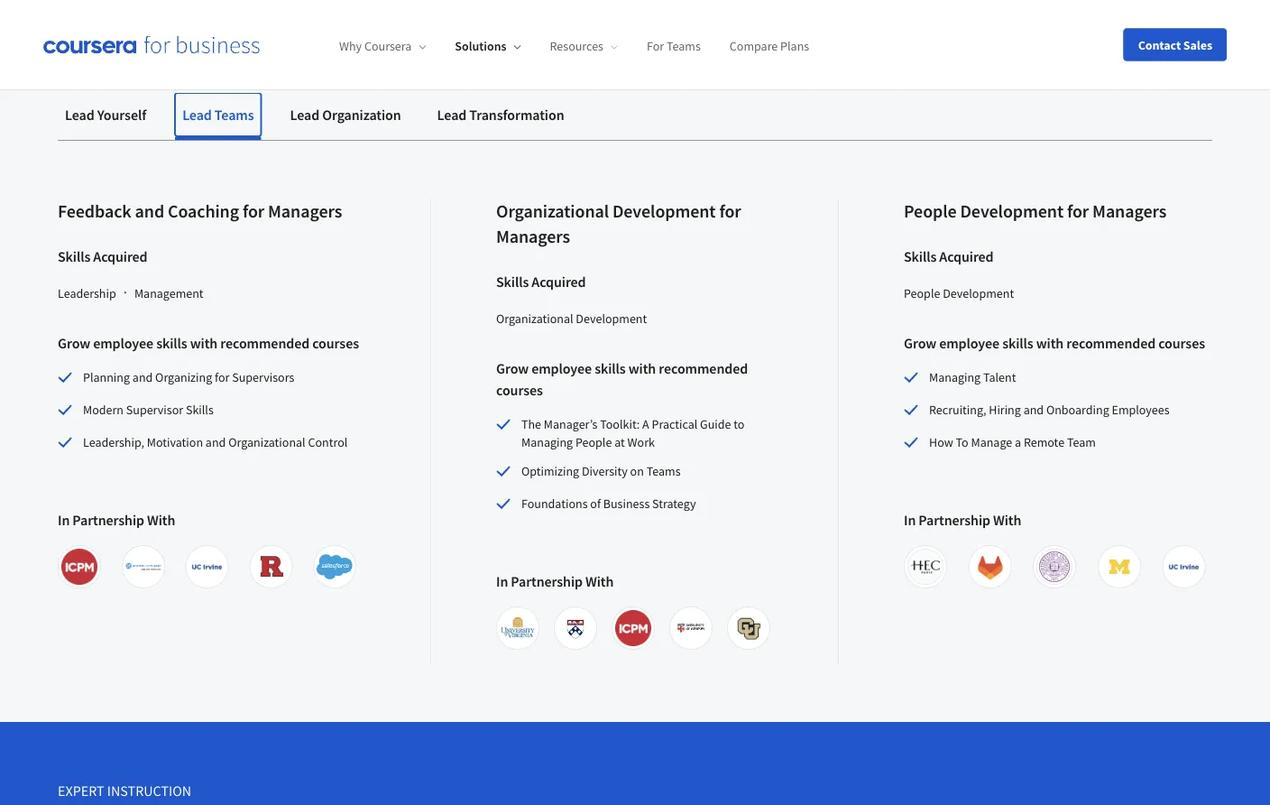 Task type: describe. For each thing, give the bounding box(es) containing it.
university of pennsylvania (wharton) logo image
[[558, 610, 594, 646]]

in partnership with for organizational development for managers
[[496, 572, 614, 590]]

grow employee skills with recommended courses for organizational
[[496, 359, 748, 399]]

partnership for feedback and coaching for managers
[[73, 511, 144, 529]]

optimizing
[[522, 463, 580, 479]]

guide
[[700, 416, 732, 432]]

lead teams tab panel
[[58, 141, 1213, 664]]

modern
[[83, 402, 124, 418]]

compare
[[730, 38, 778, 54]]

partnership for people development for managers
[[919, 511, 991, 529]]

northwestern university image
[[1037, 549, 1073, 585]]

image 198 image
[[500, 610, 536, 646]]

employee for feedback
[[93, 334, 154, 352]]

of
[[591, 495, 601, 512]]

coaching
[[168, 200, 239, 222]]

skills acquired for organizational
[[496, 273, 586, 291]]

recommended for organizational development for managers
[[659, 359, 748, 377]]

transformation
[[470, 106, 565, 124]]

courses for organizational development for managers
[[496, 381, 543, 399]]

acquired for people
[[940, 247, 994, 265]]

grow for organizational development for managers
[[496, 359, 529, 377]]

plans
[[781, 38, 810, 54]]

lead transformation
[[437, 106, 565, 124]]

with for organizational
[[629, 359, 656, 377]]

teams inside tab panel
[[647, 463, 681, 479]]

rutgers logo image
[[253, 549, 289, 585]]

solutions
[[455, 38, 507, 54]]

a
[[643, 416, 650, 432]]

skills for people
[[1003, 334, 1034, 352]]

lead teams button
[[175, 93, 261, 136]]

how
[[930, 434, 954, 450]]

1 vertical spatial institute of certified professional managers image
[[616, 610, 652, 646]]

sales
[[1184, 37, 1213, 53]]

lead organization
[[290, 106, 401, 124]]

lead for lead yourself
[[65, 106, 94, 124]]

on
[[631, 463, 644, 479]]

foundations of business strategy
[[522, 495, 696, 512]]

development for people development for managers
[[961, 200, 1064, 222]]

recruiting, hiring and onboarding employees
[[930, 402, 1170, 418]]

a
[[1015, 434, 1022, 450]]

people development for managers
[[904, 200, 1167, 222]]

why coursera
[[339, 38, 412, 54]]

compare plans link
[[730, 38, 810, 54]]

salesforce logo image
[[317, 549, 353, 585]]

skills for feedback and coaching for managers
[[58, 247, 90, 265]]

managing inside the manager's toolkit: a practical guide to managing people at work
[[522, 434, 573, 450]]

in for organizational development for managers
[[496, 572, 508, 590]]

in for people development for managers
[[904, 511, 916, 529]]

in partnership with for feedback and coaching for managers
[[58, 511, 175, 529]]

motivation
[[147, 434, 203, 450]]

organizational development
[[496, 310, 647, 327]]

organizing
[[155, 369, 212, 385]]

skills for feedback
[[156, 334, 187, 352]]

manager's
[[544, 416, 598, 432]]

people for people development for managers
[[904, 200, 957, 222]]

practical
[[652, 416, 698, 432]]

acquired for feedback
[[93, 247, 148, 265]]

recommended for feedback and coaching for managers
[[220, 334, 310, 352]]

the manager's toolkit: a practical guide to managing people at work
[[522, 416, 745, 450]]

employee for organizational
[[532, 359, 592, 377]]

how to manage a remote team
[[930, 434, 1096, 450]]

modern supervisor skills
[[83, 402, 214, 418]]

remote
[[1024, 434, 1065, 450]]

talent
[[984, 369, 1017, 385]]

for teams link
[[647, 38, 701, 54]]

0 vertical spatial institute of certified professional managers image
[[61, 549, 97, 585]]

strategy
[[653, 495, 696, 512]]

leadership
[[58, 285, 116, 301]]

feedback and coaching for managers
[[58, 200, 342, 222]]

development for people development
[[943, 285, 1015, 301]]

leadership,
[[83, 434, 144, 450]]

recruiting,
[[930, 402, 987, 418]]

contact
[[1139, 37, 1182, 53]]

why
[[339, 38, 362, 54]]

the
[[522, 416, 542, 432]]



Task type: locate. For each thing, give the bounding box(es) containing it.
in partnership with
[[58, 511, 175, 529], [904, 511, 1022, 529], [496, 572, 614, 590]]

university of california irvine course logo image
[[189, 549, 225, 585], [1166, 549, 1202, 585]]

development for organizational development
[[576, 310, 647, 327]]

with up the gitlab image at the bottom
[[994, 511, 1022, 529]]

instruction
[[107, 782, 191, 800]]

managing down 'the'
[[522, 434, 573, 450]]

university of california irvine course logo image right 'ashok leyland logo'
[[189, 549, 225, 585]]

skills down planning and organizing for supervisors
[[186, 402, 214, 418]]

solutions link
[[455, 38, 521, 54]]

0 horizontal spatial managers
[[268, 200, 342, 222]]

2 horizontal spatial skills acquired
[[904, 247, 994, 265]]

1 horizontal spatial grow employee skills with recommended courses
[[496, 359, 748, 399]]

people
[[904, 200, 957, 222], [904, 285, 941, 301], [576, 434, 612, 450]]

skills up leadership
[[58, 247, 90, 265]]

0 horizontal spatial in
[[58, 511, 70, 529]]

organizational development for managers
[[496, 200, 742, 248]]

diversity
[[582, 463, 628, 479]]

2 horizontal spatial employee
[[940, 334, 1000, 352]]

1 horizontal spatial recommended
[[659, 359, 748, 377]]

for inside organizational development for managers
[[720, 200, 742, 222]]

skills up talent at the right
[[1003, 334, 1034, 352]]

skills for organizational development for managers
[[496, 273, 529, 291]]

coursera
[[365, 38, 412, 54]]

2 horizontal spatial in partnership with
[[904, 511, 1022, 529]]

lead left transformation
[[437, 106, 467, 124]]

organization
[[322, 106, 401, 124]]

with up university of pennsylvania (wharton) logo
[[586, 572, 614, 590]]

0 horizontal spatial skills
[[156, 334, 187, 352]]

1 horizontal spatial in partnership with
[[496, 572, 614, 590]]

university of michigan image
[[1102, 549, 1138, 585]]

employee down organizational development
[[532, 359, 592, 377]]

with for people
[[994, 511, 1022, 529]]

lead right yourself at the left
[[182, 106, 212, 124]]

skills acquired
[[58, 247, 148, 265], [904, 247, 994, 265], [496, 273, 586, 291]]

grow inside the grow employee skills with recommended courses
[[496, 359, 529, 377]]

resources link
[[550, 38, 618, 54]]

1 horizontal spatial grow
[[496, 359, 529, 377]]

managers inside organizational development for managers
[[496, 225, 570, 248]]

to
[[734, 416, 745, 432]]

1 horizontal spatial employee
[[532, 359, 592, 377]]

2 vertical spatial organizational
[[228, 434, 306, 450]]

2 horizontal spatial recommended
[[1067, 334, 1156, 352]]

for
[[647, 38, 664, 54]]

skills for organizational
[[595, 359, 626, 377]]

management
[[134, 285, 204, 301]]

toolkit:
[[600, 416, 640, 432]]

lead
[[65, 106, 94, 124], [182, 106, 212, 124], [290, 106, 320, 124], [437, 106, 467, 124]]

managing talent
[[930, 369, 1017, 385]]

grow up the managing talent
[[904, 334, 937, 352]]

in partnership with up 'ashok leyland logo'
[[58, 511, 175, 529]]

development
[[613, 200, 716, 222], [961, 200, 1064, 222], [943, 285, 1015, 301], [576, 310, 647, 327]]

at
[[615, 434, 625, 450]]

managing up recruiting,
[[930, 369, 981, 385]]

grow
[[58, 334, 90, 352], [904, 334, 937, 352], [496, 359, 529, 377]]

courses
[[312, 334, 359, 352], [1159, 334, 1206, 352], [496, 381, 543, 399]]

2 lead from the left
[[182, 106, 212, 124]]

1 university of california irvine course logo image from the left
[[189, 549, 225, 585]]

2 horizontal spatial managers
[[1093, 200, 1167, 222]]

0 horizontal spatial institute of certified professional managers image
[[61, 549, 97, 585]]

2 vertical spatial teams
[[647, 463, 681, 479]]

in
[[58, 511, 70, 529], [904, 511, 916, 529], [496, 572, 508, 590]]

1 horizontal spatial skills
[[595, 359, 626, 377]]

1 lead from the left
[[65, 106, 94, 124]]

lead yourself
[[65, 106, 146, 124]]

contact sales button
[[1124, 28, 1227, 61]]

recommended up 'employees'
[[1067, 334, 1156, 352]]

with up a
[[629, 359, 656, 377]]

partnership up 'ashok leyland logo'
[[73, 511, 144, 529]]

gitlab image
[[973, 549, 1009, 585]]

2 horizontal spatial grow
[[904, 334, 937, 352]]

skills
[[156, 334, 187, 352], [1003, 334, 1034, 352], [595, 359, 626, 377]]

skills up people development
[[904, 247, 937, 265]]

development inside organizational development for managers
[[613, 200, 716, 222]]

lead teams
[[182, 106, 254, 124]]

university of colorado boulder image
[[731, 610, 767, 646]]

1 horizontal spatial skills acquired
[[496, 273, 586, 291]]

0 vertical spatial people
[[904, 200, 957, 222]]

organizational for organizational development
[[496, 310, 574, 327]]

control
[[308, 434, 348, 450]]

people development
[[904, 285, 1015, 301]]

2 horizontal spatial grow employee skills with recommended courses
[[904, 334, 1206, 352]]

0 horizontal spatial grow
[[58, 334, 90, 352]]

recommended inside the grow employee skills with recommended courses
[[659, 359, 748, 377]]

resources
[[550, 38, 604, 54]]

skills up organizing
[[156, 334, 187, 352]]

lead transformation button
[[430, 93, 572, 136]]

and right hiring
[[1024, 402, 1044, 418]]

contact sales
[[1139, 37, 1213, 53]]

lead for lead teams
[[182, 106, 212, 124]]

partnership up university of pennsylvania (wharton) logo
[[511, 572, 583, 590]]

0 horizontal spatial partnership
[[73, 511, 144, 529]]

courses for feedback and coaching for managers
[[312, 334, 359, 352]]

teams
[[667, 38, 701, 54], [215, 106, 254, 124], [647, 463, 681, 479]]

lead organization button
[[283, 93, 408, 136]]

supervisors
[[232, 369, 295, 385]]

development for organizational development for managers
[[613, 200, 716, 222]]

grow employee skills with recommended courses for feedback
[[58, 334, 359, 352]]

employee for people
[[940, 334, 1000, 352]]

grow employee skills with recommended courses up toolkit:
[[496, 359, 748, 399]]

2 horizontal spatial in
[[904, 511, 916, 529]]

4 lead from the left
[[437, 106, 467, 124]]

with for feedback
[[147, 511, 175, 529]]

and up modern supervisor skills at left
[[133, 369, 153, 385]]

recommended up "supervisors"
[[220, 334, 310, 352]]

feedback
[[58, 200, 131, 222]]

0 vertical spatial managing
[[930, 369, 981, 385]]

recommended for people development for managers
[[1067, 334, 1156, 352]]

hec paris logo image
[[908, 549, 944, 585]]

teams inside button
[[215, 106, 254, 124]]

expert
[[58, 782, 104, 800]]

1 horizontal spatial in
[[496, 572, 508, 590]]

grow employee skills with recommended courses for people
[[904, 334, 1206, 352]]

managing
[[930, 369, 981, 385], [522, 434, 573, 450]]

skills acquired up organizational development
[[496, 273, 586, 291]]

1 horizontal spatial managing
[[930, 369, 981, 385]]

for teams
[[647, 38, 701, 54]]

lead for lead organization
[[290, 106, 320, 124]]

managers
[[268, 200, 342, 222], [1093, 200, 1167, 222], [496, 225, 570, 248]]

grow employee skills with recommended courses up planning and organizing for supervisors
[[58, 334, 359, 352]]

people for people development
[[904, 285, 941, 301]]

courses for people development for managers
[[1159, 334, 1206, 352]]

2 horizontal spatial with
[[1037, 334, 1064, 352]]

and left coaching at the left top of page
[[135, 200, 164, 222]]

with for people
[[1037, 334, 1064, 352]]

acquired
[[93, 247, 148, 265], [940, 247, 994, 265], [532, 273, 586, 291]]

hiring
[[989, 402, 1021, 418]]

manage
[[972, 434, 1013, 450]]

1 horizontal spatial courses
[[496, 381, 543, 399]]

lead yourself button
[[58, 93, 154, 136]]

organizational for organizational development for managers
[[496, 200, 609, 222]]

grow up 'the'
[[496, 359, 529, 377]]

university of california irvine course logo image right university of michigan image
[[1166, 549, 1202, 585]]

0 horizontal spatial recommended
[[220, 334, 310, 352]]

planning
[[83, 369, 130, 385]]

1 vertical spatial organizational
[[496, 310, 574, 327]]

1 horizontal spatial acquired
[[532, 273, 586, 291]]

1 horizontal spatial managers
[[496, 225, 570, 248]]

skills acquired up leadership
[[58, 247, 148, 265]]

partnership
[[73, 511, 144, 529], [919, 511, 991, 529], [511, 572, 583, 590]]

3 lead from the left
[[290, 106, 320, 124]]

with up recruiting, hiring and onboarding employees
[[1037, 334, 1064, 352]]

and right motivation at the bottom left
[[206, 434, 226, 450]]

employee up planning
[[93, 334, 154, 352]]

acquired for organizational
[[532, 273, 586, 291]]

grow for feedback and coaching for managers
[[58, 334, 90, 352]]

with up 'ashok leyland logo'
[[147, 511, 175, 529]]

skills acquired up people development
[[904, 247, 994, 265]]

organizational inside organizational development for managers
[[496, 200, 609, 222]]

acquired up leadership
[[93, 247, 148, 265]]

lead left organization
[[290, 106, 320, 124]]

in for feedback and coaching for managers
[[58, 511, 70, 529]]

employee inside the grow employee skills with recommended courses
[[532, 359, 592, 377]]

0 vertical spatial organizational
[[496, 200, 609, 222]]

0 horizontal spatial in partnership with
[[58, 511, 175, 529]]

institute of certified professional managers image left image 220 at bottom
[[616, 610, 652, 646]]

with up planning and organizing for supervisors
[[190, 334, 218, 352]]

business
[[604, 495, 650, 512]]

1 horizontal spatial institute of certified professional managers image
[[616, 610, 652, 646]]

1 horizontal spatial partnership
[[511, 572, 583, 590]]

grow employee skills with recommended courses
[[58, 334, 359, 352], [904, 334, 1206, 352], [496, 359, 748, 399]]

for
[[243, 200, 265, 222], [720, 200, 742, 222], [1068, 200, 1090, 222], [215, 369, 230, 385]]

supervisor
[[126, 402, 183, 418]]

teams for for teams
[[667, 38, 701, 54]]

2 university of california irvine course logo image from the left
[[1166, 549, 1202, 585]]

2 horizontal spatial skills
[[1003, 334, 1034, 352]]

with
[[190, 334, 218, 352], [1037, 334, 1064, 352], [629, 359, 656, 377]]

partnership up the hec paris logo
[[919, 511, 991, 529]]

2 vertical spatial people
[[576, 434, 612, 450]]

0 horizontal spatial managing
[[522, 434, 573, 450]]

0 horizontal spatial employee
[[93, 334, 154, 352]]

to
[[956, 434, 969, 450]]

1 horizontal spatial university of california irvine course logo image
[[1166, 549, 1202, 585]]

skills up toolkit:
[[595, 359, 626, 377]]

institute of certified professional managers image
[[61, 549, 97, 585], [616, 610, 652, 646]]

2 horizontal spatial with
[[994, 511, 1022, 529]]

yourself
[[97, 106, 146, 124]]

0 horizontal spatial courses
[[312, 334, 359, 352]]

employee
[[93, 334, 154, 352], [940, 334, 1000, 352], [532, 359, 592, 377]]

1 vertical spatial managing
[[522, 434, 573, 450]]

organizational
[[496, 200, 609, 222], [496, 310, 574, 327], [228, 434, 306, 450]]

0 horizontal spatial acquired
[[93, 247, 148, 265]]

coursera for business image
[[43, 35, 260, 54]]

acquired up people development
[[940, 247, 994, 265]]

recommended up guide
[[659, 359, 748, 377]]

0 horizontal spatial with
[[147, 511, 175, 529]]

courses inside the grow employee skills with recommended courses
[[496, 381, 543, 399]]

expert instruction
[[58, 782, 191, 800]]

1 vertical spatial people
[[904, 285, 941, 301]]

grow employee skills with recommended courses up talent at the right
[[904, 334, 1206, 352]]

2 horizontal spatial partnership
[[919, 511, 991, 529]]

employees
[[1112, 402, 1170, 418]]

acquired up organizational development
[[532, 273, 586, 291]]

lead for lead transformation
[[437, 106, 467, 124]]

managers for organizational development for managers
[[496, 225, 570, 248]]

skills
[[58, 247, 90, 265], [904, 247, 937, 265], [496, 273, 529, 291], [186, 402, 214, 418]]

lead inside button
[[65, 106, 94, 124]]

and
[[135, 200, 164, 222], [133, 369, 153, 385], [1024, 402, 1044, 418], [206, 434, 226, 450]]

work
[[628, 434, 655, 450]]

onboarding
[[1047, 402, 1110, 418]]

content tabs tab list
[[58, 93, 1213, 140]]

in partnership with up the gitlab image at the bottom
[[904, 511, 1022, 529]]

skills up organizational development
[[496, 273, 529, 291]]

2 horizontal spatial acquired
[[940, 247, 994, 265]]

2 horizontal spatial courses
[[1159, 334, 1206, 352]]

lead left yourself at the left
[[65, 106, 94, 124]]

planning and organizing for supervisors
[[83, 369, 295, 385]]

1 horizontal spatial with
[[629, 359, 656, 377]]

image 220 image
[[673, 610, 709, 646]]

0 horizontal spatial grow employee skills with recommended courses
[[58, 334, 359, 352]]

in partnership with for people development for managers
[[904, 511, 1022, 529]]

0 horizontal spatial skills acquired
[[58, 247, 148, 265]]

in partnership with up university of pennsylvania (wharton) logo
[[496, 572, 614, 590]]

grow up planning
[[58, 334, 90, 352]]

skills inside the grow employee skills with recommended courses
[[595, 359, 626, 377]]

0 horizontal spatial university of california irvine course logo image
[[189, 549, 225, 585]]

employee up the managing talent
[[940, 334, 1000, 352]]

compare plans
[[730, 38, 810, 54]]

why coursera link
[[339, 38, 426, 54]]

with for feedback
[[190, 334, 218, 352]]

team
[[1068, 434, 1096, 450]]

ashok leyland logo image
[[125, 549, 161, 585]]

with for organizational
[[586, 572, 614, 590]]

skills acquired for feedback
[[58, 247, 148, 265]]

foundations
[[522, 495, 588, 512]]

1 horizontal spatial with
[[586, 572, 614, 590]]

managers for people development for managers
[[1093, 200, 1167, 222]]

0 vertical spatial teams
[[667, 38, 701, 54]]

1 vertical spatial teams
[[215, 106, 254, 124]]

0 horizontal spatial with
[[190, 334, 218, 352]]

people inside the manager's toolkit: a practical guide to managing people at work
[[576, 434, 612, 450]]

partnership for organizational development for managers
[[511, 572, 583, 590]]

optimizing diversity on teams
[[522, 463, 681, 479]]

leadership, motivation and organizational control
[[83, 434, 348, 450]]

skills for people development for managers
[[904, 247, 937, 265]]

institute of certified professional managers image left 'ashok leyland logo'
[[61, 549, 97, 585]]

grow for people development for managers
[[904, 334, 937, 352]]

skills acquired for people
[[904, 247, 994, 265]]

teams for lead teams
[[215, 106, 254, 124]]



Task type: vqa. For each thing, say whether or not it's contained in the screenshot.
What Do You Want To Learn? text box
no



